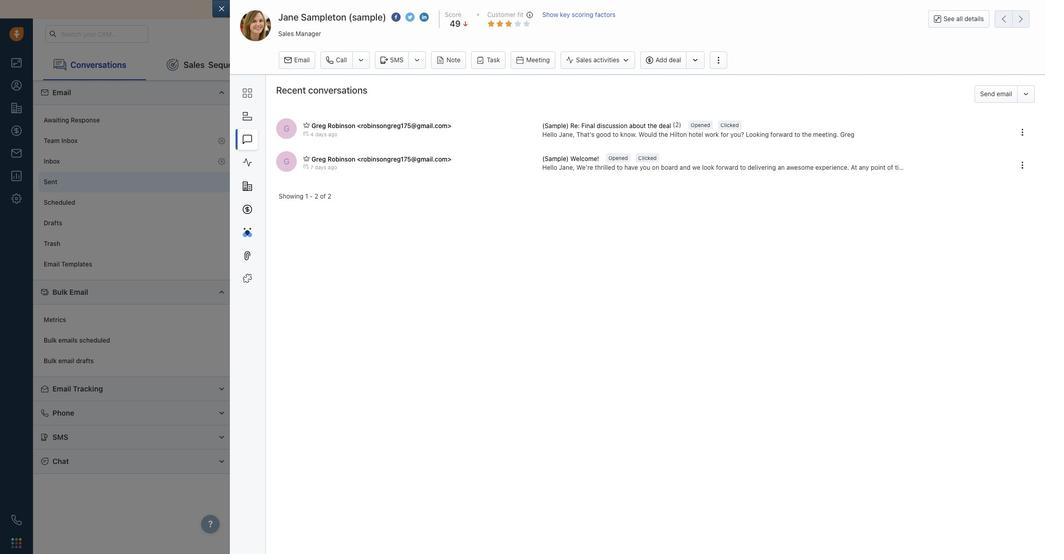 Task type: vqa. For each thing, say whether or not it's contained in the screenshot.
first 2 from right
yes



Task type: describe. For each thing, give the bounding box(es) containing it.
show key scoring factors
[[543, 11, 616, 19]]

(sample) welcome! button
[[543, 154, 601, 163]]

sales for sales sequences
[[184, 60, 205, 69]]

hello jane, that's good to know. would the hilton hotel work for you? looking forward to the meeting. greg inside dialog
[[543, 131, 855, 138]]

(sample) re: final discussion about the deal button inside dialog
[[543, 121, 673, 130]]

showing for showing 1 - 2 of 2
[[279, 193, 304, 200]]

outgoing image for 4 days ago
[[304, 131, 309, 136]]

show
[[543, 11, 559, 19]]

task button
[[472, 51, 506, 69]]

sales inside want to see how crm gold can help you meet your sales goals? hi spector, here is the contract with the details. regards, greg
[[686, 144, 701, 152]]

sampleton inside dialog
[[301, 12, 347, 23]]

connect your mailbox to improve deliverability and enable 2-way sync of email conversations. import all your sales data
[[261, 5, 667, 13]]

good inside dialog
[[597, 131, 611, 138]]

emails
[[58, 337, 78, 345]]

email up awaiting
[[52, 88, 71, 97]]

how
[[571, 144, 583, 152]]

crm
[[585, 144, 599, 152]]

to : jane sampleton (sample) <janesampleton@gmail.com>
[[300, 114, 476, 122]]

(sample) inside button
[[543, 155, 569, 162]]

outgoing image for 4 days ago
[[300, 123, 305, 128]]

key
[[560, 11, 570, 19]]

discussion inside dialog
[[597, 122, 628, 129]]

showing 1 - 2 of 2
[[279, 193, 332, 200]]

1 vertical spatial inbox
[[44, 158, 60, 165]]

0 vertical spatial final
[[574, 113, 588, 121]]

0 vertical spatial opened
[[684, 114, 703, 120]]

see
[[559, 144, 570, 152]]

fit
[[518, 11, 524, 19]]

team inbox link
[[39, 131, 230, 151]]

sequences
[[208, 60, 252, 69]]

2 vertical spatial opened
[[609, 155, 628, 161]]

phone element
[[6, 510, 27, 531]]

phone image
[[11, 515, 22, 525]]

send email
[[981, 90, 1013, 98]]

1 vertical spatial clicked
[[721, 122, 739, 128]]

1 vertical spatial sampleton
[[326, 114, 358, 122]]

regards,
[[677, 153, 702, 161]]

robinson for (sample) welcome!
[[328, 155, 356, 163]]

metrics
[[44, 316, 66, 324]]

days for 4 days ago outgoing icon
[[311, 123, 323, 129]]

with
[[629, 153, 641, 161]]

meeting button
[[511, 51, 556, 69]]

drafts link
[[39, 213, 230, 234]]

scheduled
[[79, 337, 110, 345]]

49 button
[[448, 19, 469, 28]]

see all details button
[[929, 10, 990, 28]]

inbox link
[[39, 151, 230, 172]]

welcome!
[[571, 155, 599, 162]]

team inbox
[[44, 137, 78, 145]]

to for to :
[[300, 145, 306, 152]]

of for 2
[[320, 193, 326, 200]]

49
[[450, 19, 461, 28]]

refresh
[[281, 89, 304, 97]]

<janesampleton@gmail.com>
[[388, 114, 476, 122]]

conversations
[[308, 85, 368, 96]]

sales sequences link
[[156, 49, 262, 80]]

freshworks switcher image
[[11, 538, 22, 549]]

enable
[[435, 5, 458, 13]]

awaiting response
[[44, 117, 100, 124]]

email inside button
[[294, 56, 310, 64]]

want to see how crm gold can help you meet your sales goals? hi spector, here is the contract with the details. regards, greg
[[535, 144, 721, 161]]

send
[[981, 90, 996, 98]]

details
[[965, 15, 985, 23]]

1 vertical spatial opened
[[691, 122, 711, 128]]

- for 4
[[275, 236, 278, 243]]

: for to :
[[306, 145, 308, 152]]

2-
[[460, 5, 467, 13]]

0 vertical spatial 4 days ago
[[306, 123, 333, 129]]

way
[[467, 5, 481, 13]]

sales activities
[[576, 56, 620, 64]]

email templates link
[[39, 254, 230, 275]]

mailbox
[[309, 5, 335, 13]]

0 vertical spatial email
[[509, 5, 527, 13]]

your inside want to see how crm gold can help you meet your sales goals? hi spector, here is the contract with the details. regards, greg
[[671, 144, 684, 152]]

sales manager
[[278, 30, 321, 37]]

scoring
[[572, 11, 594, 19]]

Search your CRM... text field
[[45, 25, 148, 43]]

1 vertical spatial deal
[[652, 113, 664, 121]]

scheduled
[[44, 199, 75, 207]]

gold
[[601, 144, 614, 152]]

dialog containing jane sampleton (sample)
[[213, 0, 1046, 554]]

sales for sales manager
[[278, 30, 294, 37]]

(sample) inside (sample) re: final discussion about the deal (2)
[[543, 122, 569, 129]]

0 vertical spatial you?
[[723, 122, 737, 130]]

0 vertical spatial looking
[[739, 122, 762, 130]]

bulk emails scheduled
[[44, 337, 110, 345]]

<robinsongreg175@gmail.com> for (sample) re: final discussion about the deal
[[357, 122, 452, 130]]

days for outgoing image for 5 days ago
[[311, 154, 322, 160]]

bulk emails scheduled link
[[39, 330, 230, 351]]

meet
[[655, 144, 669, 152]]

0 vertical spatial for
[[714, 122, 722, 130]]

days for outgoing icon inside dialog
[[315, 164, 327, 170]]

greg inside want to see how crm gold can help you meet your sales goals? hi spector, here is the contract with the details. regards, greg
[[704, 153, 718, 161]]

0 vertical spatial work
[[698, 122, 712, 130]]

meeting
[[527, 56, 550, 64]]

see
[[944, 15, 955, 23]]

activities
[[594, 56, 620, 64]]

customer
[[488, 11, 516, 19]]

1 for 4
[[270, 236, 273, 243]]

is
[[585, 153, 590, 161]]

conversations link
[[43, 49, 146, 80]]

for inside dialog
[[721, 131, 729, 138]]

sales sequences
[[184, 60, 252, 69]]

work inside dialog
[[705, 131, 719, 138]]

(sample) welcome!
[[543, 155, 599, 162]]

hilton inside dialog
[[670, 131, 687, 138]]

bulk email
[[52, 288, 88, 296]]

email for send email
[[997, 90, 1013, 98]]

awaiting
[[44, 117, 69, 124]]

outgoing image for 7 days ago
[[304, 164, 309, 169]]

drafts
[[76, 357, 94, 365]]

1 vertical spatial (sample)
[[360, 114, 386, 122]]

1 horizontal spatial your
[[615, 5, 630, 13]]

0 vertical spatial meeting.
[[806, 122, 832, 130]]

data
[[652, 5, 667, 13]]

bulk email drafts
[[44, 357, 94, 365]]

trash
[[44, 240, 60, 248]]

0 vertical spatial re:
[[563, 113, 572, 121]]

to for to : jane sampleton (sample) <janesampleton@gmail.com>
[[300, 114, 306, 122]]

goals?
[[702, 144, 721, 152]]

want to see how crm gold can help you meet your sales goals? link
[[535, 144, 723, 153]]

call button
[[321, 51, 352, 69]]

0 vertical spatial hello jane, that's good to know. would the hilton hotel work for you? looking forward to the meeting. greg
[[535, 122, 847, 130]]

see all details
[[944, 15, 985, 23]]

1 2 from the left
[[315, 193, 318, 200]]

bulk for bulk emails scheduled
[[44, 337, 57, 345]]

close image
[[1030, 7, 1036, 12]]

want
[[535, 144, 550, 152]]

facebook circled image
[[392, 12, 401, 23]]

add deal button
[[641, 51, 687, 69]]

templates
[[61, 261, 92, 268]]

recent
[[276, 85, 306, 96]]

4 days ago inside dialog
[[311, 131, 338, 137]]

import
[[581, 5, 604, 13]]

: for to : jane sampleton (sample) <janesampleton@gmail.com>
[[306, 114, 308, 122]]

7
[[311, 164, 314, 170]]

customer fit
[[488, 11, 524, 19]]

want to see how crm gold can help you meet your sales goals? button
[[535, 144, 723, 153]]

5
[[306, 154, 309, 160]]

conversations.
[[529, 5, 579, 13]]

bulk email drafts link
[[39, 351, 230, 372]]

0 horizontal spatial all
[[605, 5, 613, 13]]

0 vertical spatial forward
[[763, 122, 786, 130]]

spector,
[[543, 153, 567, 161]]

robinson for (sample) re: final discussion about the deal
[[328, 122, 356, 130]]

import all your sales data link
[[581, 5, 669, 13]]

re: inside (sample) re: final discussion about the deal (2)
[[571, 122, 580, 129]]



Task type: locate. For each thing, give the bounding box(es) containing it.
inbox inside "link"
[[61, 137, 78, 145]]

0 vertical spatial outgoing image
[[304, 131, 309, 136]]

1 <robinsongreg175@gmail.com> from the top
[[357, 122, 452, 130]]

2 vertical spatial deal
[[659, 122, 672, 129]]

details.
[[654, 153, 675, 161]]

1 vertical spatial hilton
[[670, 131, 687, 138]]

0 vertical spatial sampleton
[[301, 12, 347, 23]]

outgoing image inside dialog
[[304, 164, 309, 169]]

0 vertical spatial would
[[631, 122, 650, 130]]

0 vertical spatial hello
[[535, 122, 550, 130]]

1 vertical spatial hotel
[[689, 131, 704, 138]]

0 vertical spatial hilton
[[663, 122, 680, 130]]

1 : from the top
[[306, 114, 308, 122]]

(sample) inside dialog
[[349, 12, 386, 23]]

awaiting response link
[[39, 110, 230, 131]]

1 vertical spatial showing
[[244, 236, 269, 243]]

team
[[44, 137, 60, 145]]

(sample) up see
[[543, 122, 569, 129]]

outgoing image up to : at the top left of the page
[[300, 123, 305, 128]]

1 inside dialog
[[305, 193, 308, 200]]

recent conversations
[[276, 85, 368, 96]]

0 vertical spatial discussion
[[590, 113, 620, 121]]

0 vertical spatial of
[[500, 5, 507, 13]]

1 vertical spatial 4 days ago
[[311, 131, 338, 137]]

that's up how
[[569, 122, 587, 130]]

0 vertical spatial 1
[[305, 193, 308, 200]]

jane sampleton (sample)
[[278, 12, 386, 23]]

ago
[[324, 123, 333, 129], [328, 131, 338, 137], [324, 154, 333, 160], [328, 164, 337, 170]]

<robinsongreg175@gmail.com>
[[357, 122, 452, 130], [357, 155, 452, 163]]

sales left manager
[[278, 30, 294, 37]]

2 2 from the left
[[328, 193, 332, 200]]

know. up want to see how crm gold can help you meet your sales goals? button
[[621, 131, 637, 138]]

conversations
[[71, 60, 126, 69]]

1 vertical spatial work
[[705, 131, 719, 138]]

1 vertical spatial sales
[[686, 144, 701, 152]]

here
[[569, 153, 583, 161]]

4 inside dialog
[[311, 131, 314, 137]]

bulk down bulk emails scheduled
[[44, 357, 57, 365]]

know. up "can"
[[613, 122, 630, 130]]

bulk for bulk email
[[52, 288, 68, 296]]

bulk up metrics
[[52, 288, 68, 296]]

2 greg robinson <robinsongreg175@gmail.com> from the top
[[312, 155, 452, 163]]

of inside dialog
[[320, 193, 326, 200]]

0 vertical spatial sales
[[632, 5, 650, 13]]

metrics link
[[39, 310, 230, 330]]

0 vertical spatial that's
[[569, 122, 587, 130]]

hotel
[[681, 122, 696, 130], [689, 131, 704, 138]]

meeting.
[[806, 122, 832, 130], [814, 131, 839, 138]]

1 vertical spatial bulk
[[44, 337, 57, 345]]

(sample) re: final discussion about the deal (2) inside dialog
[[543, 121, 682, 129]]

re: up how
[[571, 122, 580, 129]]

outgoing image left the 7
[[304, 164, 309, 169]]

add deal
[[656, 56, 682, 64]]

1 horizontal spatial sales
[[278, 30, 294, 37]]

email down the sales manager
[[294, 56, 310, 64]]

sales inside sales sequences link
[[184, 60, 205, 69]]

would inside dialog
[[639, 131, 657, 138]]

0 vertical spatial about
[[622, 113, 639, 121]]

linkedin circled image
[[420, 12, 429, 23]]

to
[[337, 5, 344, 13], [606, 122, 611, 130], [787, 122, 793, 130], [613, 131, 619, 138], [795, 131, 801, 138], [552, 144, 558, 152]]

1 horizontal spatial inbox
[[61, 137, 78, 145]]

good up gold
[[597, 131, 611, 138]]

1 greg robinson <robinsongreg175@gmail.com> from the top
[[312, 122, 452, 130]]

0 horizontal spatial 1
[[270, 236, 273, 243]]

- inside dialog
[[310, 193, 313, 200]]

hello jane, that's good to know. would the hilton hotel work for you? looking forward to the meeting. greg
[[535, 122, 847, 130], [543, 131, 855, 138]]

jane inside dialog
[[278, 12, 299, 23]]

0 vertical spatial jane,
[[552, 122, 567, 130]]

sales left sequences
[[184, 60, 205, 69]]

robinson down conversations
[[328, 122, 356, 130]]

1 vertical spatial jane,
[[559, 131, 575, 138]]

1 vertical spatial <robinsongreg175@gmail.com>
[[357, 155, 452, 163]]

1 vertical spatial outgoing image
[[300, 154, 305, 159]]

to :
[[300, 145, 310, 152]]

0 horizontal spatial sales
[[184, 60, 205, 69]]

2 robinson from the top
[[328, 155, 356, 163]]

1 horizontal spatial showing
[[279, 193, 304, 200]]

task
[[487, 56, 500, 64]]

1 vertical spatial hello jane, that's good to know. would the hilton hotel work for you? looking forward to the meeting. greg
[[543, 131, 855, 138]]

0 vertical spatial know.
[[613, 122, 630, 130]]

hotel up regards,
[[681, 122, 696, 130]]

(2) up regards,
[[673, 121, 682, 129]]

(sample) up want
[[535, 113, 561, 121]]

1 horizontal spatial email
[[509, 5, 527, 13]]

0 vertical spatial :
[[306, 114, 308, 122]]

sales left data
[[632, 5, 650, 13]]

1 horizontal spatial jane
[[310, 114, 324, 122]]

forward inside dialog
[[771, 131, 793, 138]]

of down showing 1 - 2 of 2
[[285, 236, 291, 243]]

2 vertical spatial clicked
[[639, 155, 657, 161]]

sync
[[483, 5, 499, 13]]

0 vertical spatial robinson
[[328, 122, 356, 130]]

connect
[[261, 5, 290, 13]]

connect your mailbox link
[[261, 5, 337, 13]]

refresh button
[[272, 85, 313, 102]]

to inside want to see how crm gold can help you meet your sales goals? hi spector, here is the contract with the details. regards, greg
[[552, 144, 558, 152]]

2 to from the top
[[300, 145, 306, 152]]

4 days ago up to : at the top left of the page
[[306, 123, 333, 129]]

0 vertical spatial greg robinson <robinsongreg175@gmail.com>
[[312, 122, 452, 130]]

0 horizontal spatial email
[[58, 357, 74, 365]]

sales
[[278, 30, 294, 37], [576, 56, 592, 64], [184, 60, 205, 69]]

about up help
[[630, 122, 646, 129]]

2 vertical spatial of
[[285, 236, 291, 243]]

email down trash
[[44, 261, 60, 268]]

tab list containing conversations
[[33, 49, 1046, 80]]

hilton
[[663, 122, 680, 130], [670, 131, 687, 138]]

2 horizontal spatial sales
[[576, 56, 592, 64]]

0 horizontal spatial of
[[285, 236, 291, 243]]

that's inside dialog
[[577, 131, 595, 138]]

meeting. inside dialog
[[814, 131, 839, 138]]

1 vertical spatial that's
[[577, 131, 595, 138]]

all right import
[[605, 5, 613, 13]]

email down templates
[[70, 288, 88, 296]]

1 vertical spatial :
[[306, 145, 308, 152]]

<robinsongreg175@gmail.com> for (sample) welcome!
[[357, 155, 452, 163]]

0 horizontal spatial sales
[[632, 5, 650, 13]]

1 for 2
[[305, 193, 308, 200]]

bulk for bulk email drafts
[[44, 357, 57, 365]]

tab list
[[33, 49, 1046, 80]]

send email button
[[975, 85, 1018, 103]]

email inside button
[[997, 90, 1013, 98]]

about
[[622, 113, 639, 121], [630, 122, 646, 129]]

1 vertical spatial robinson
[[328, 155, 356, 163]]

all inside button
[[957, 15, 964, 23]]

0 vertical spatial good
[[589, 122, 604, 130]]

(2) inside (sample) re: final discussion about the deal (2)
[[673, 121, 682, 129]]

to
[[300, 114, 306, 122], [300, 145, 306, 152]]

discussion
[[590, 113, 620, 121], [597, 122, 628, 129]]

0 vertical spatial showing
[[279, 193, 304, 200]]

: down refresh 'button'
[[306, 114, 308, 122]]

email
[[509, 5, 527, 13], [997, 90, 1013, 98], [58, 357, 74, 365]]

you? inside dialog
[[731, 131, 745, 138]]

jane up the sales manager
[[278, 12, 299, 23]]

sampleton down conversations
[[326, 114, 358, 122]]

1 robinson from the top
[[328, 122, 356, 130]]

hilton up the meet
[[663, 122, 680, 130]]

your
[[292, 5, 307, 13], [615, 5, 630, 13], [671, 144, 684, 152]]

1 vertical spatial looking
[[746, 131, 769, 138]]

help
[[628, 144, 641, 152]]

deal inside (sample) re: final discussion about the deal (2)
[[659, 122, 672, 129]]

of right sync
[[500, 5, 507, 13]]

your right import
[[615, 5, 630, 13]]

1 vertical spatial of
[[320, 193, 326, 200]]

greg robinson <robinsongreg175@gmail.com> for (sample) welcome!
[[312, 155, 452, 163]]

0 vertical spatial jane
[[278, 12, 299, 23]]

(sample)
[[535, 113, 561, 121], [543, 122, 569, 129], [543, 155, 569, 162]]

showing for showing 1 - 4 of 4
[[244, 236, 269, 243]]

about up want to see how crm gold can help you meet your sales goals? button
[[622, 113, 639, 121]]

final up how
[[574, 113, 588, 121]]

1 vertical spatial to
[[300, 145, 306, 152]]

can
[[616, 144, 627, 152]]

robinson up the 7 days ago
[[328, 155, 356, 163]]

showing inside dialog
[[279, 193, 304, 200]]

jane down recent conversations at the left top
[[310, 114, 324, 122]]

add
[[656, 56, 668, 64]]

(sample) left facebook circled image
[[349, 12, 386, 23]]

outgoing image
[[300, 123, 305, 128], [304, 164, 309, 169]]

1 vertical spatial outgoing image
[[304, 164, 309, 169]]

all right see
[[957, 15, 964, 23]]

1
[[305, 193, 308, 200], [270, 236, 273, 243]]

email right sync
[[509, 5, 527, 13]]

hilton up regards,
[[670, 131, 687, 138]]

(sample) re: final discussion about the deal (2)
[[535, 113, 674, 121], [543, 121, 682, 129]]

outgoing image
[[304, 131, 309, 136], [300, 154, 305, 159]]

know.
[[613, 122, 630, 130], [621, 131, 637, 138]]

twitter circled image
[[406, 12, 415, 23]]

sales left "activities"
[[576, 56, 592, 64]]

1 vertical spatial good
[[597, 131, 611, 138]]

2 vertical spatial email
[[58, 357, 74, 365]]

greg robinson <robinsongreg175@gmail.com> for (sample) re: final discussion about the deal
[[312, 122, 452, 130]]

your left mailbox
[[292, 5, 307, 13]]

final up crm
[[582, 122, 595, 129]]

trash link
[[39, 234, 230, 254]]

to up 5
[[300, 145, 306, 152]]

1 vertical spatial you?
[[731, 131, 745, 138]]

1 vertical spatial (sample)
[[543, 122, 569, 129]]

2 horizontal spatial email
[[997, 90, 1013, 98]]

you?
[[723, 122, 737, 130], [731, 131, 745, 138]]

(sample) down see
[[543, 155, 569, 162]]

looking inside dialog
[[746, 131, 769, 138]]

final
[[574, 113, 588, 121], [582, 122, 595, 129]]

manager
[[296, 30, 321, 37]]

0 vertical spatial (2)
[[666, 113, 674, 121]]

(sample) down conversations
[[360, 114, 386, 122]]

that's up crm
[[577, 131, 595, 138]]

1 vertical spatial re:
[[571, 122, 580, 129]]

1 vertical spatial 1
[[270, 236, 273, 243]]

0 vertical spatial hotel
[[681, 122, 696, 130]]

(2) up the meet
[[666, 113, 674, 121]]

deal inside button
[[669, 56, 682, 64]]

inbox right team
[[61, 137, 78, 145]]

good up crm
[[589, 122, 604, 130]]

outgoing image left 5
[[300, 154, 305, 159]]

1 horizontal spatial 1
[[305, 193, 308, 200]]

days for outgoing image associated with 4 days ago
[[315, 131, 327, 137]]

0 vertical spatial clicked
[[713, 114, 732, 120]]

jane sampleton (sample) <janesampleton@gmail.com> link
[[310, 114, 476, 122]]

final inside (sample) re: final discussion about the deal (2)
[[582, 122, 595, 129]]

contract
[[602, 153, 627, 161]]

sms button
[[375, 51, 409, 69]]

1 horizontal spatial -
[[310, 193, 313, 200]]

0 horizontal spatial showing
[[244, 236, 269, 243]]

2 horizontal spatial your
[[671, 144, 684, 152]]

of
[[500, 5, 507, 13], [320, 193, 326, 200], [285, 236, 291, 243]]

0 vertical spatial -
[[310, 193, 313, 200]]

hello
[[535, 122, 550, 130], [543, 131, 558, 138]]

would up help
[[631, 122, 650, 130]]

know. inside dialog
[[621, 131, 637, 138]]

0 vertical spatial deal
[[669, 56, 682, 64]]

sales for sales activities
[[576, 56, 592, 64]]

about inside (sample) re: final discussion about the deal (2)
[[630, 122, 646, 129]]

outgoing image for 5 days ago
[[300, 154, 305, 159]]

0 vertical spatial all
[[605, 5, 613, 13]]

: up 5
[[306, 145, 308, 152]]

jane, inside dialog
[[559, 131, 575, 138]]

2 <robinsongreg175@gmail.com> from the top
[[357, 155, 452, 163]]

1 vertical spatial (2)
[[673, 121, 682, 129]]

sales activities button
[[561, 51, 641, 69], [561, 51, 635, 69]]

0 vertical spatial inbox
[[61, 137, 78, 145]]

to down refresh 'button'
[[300, 114, 306, 122]]

showing
[[279, 193, 304, 200], [244, 236, 269, 243]]

0 horizontal spatial inbox
[[44, 158, 60, 165]]

note
[[447, 56, 461, 64]]

call
[[336, 56, 347, 64]]

dialog
[[213, 0, 1046, 554]]

scheduled link
[[39, 192, 230, 213]]

would up you
[[639, 131, 657, 138]]

bulk left emails on the bottom left of the page
[[44, 337, 57, 345]]

re:
[[563, 113, 572, 121], [571, 122, 580, 129]]

1 vertical spatial email
[[997, 90, 1013, 98]]

hotel up goals?
[[689, 131, 704, 138]]

note button
[[431, 51, 467, 69]]

1 vertical spatial for
[[721, 131, 729, 138]]

response
[[71, 117, 100, 124]]

your up regards,
[[671, 144, 684, 152]]

email for bulk email drafts
[[58, 357, 74, 365]]

0 horizontal spatial jane
[[278, 12, 299, 23]]

0 vertical spatial (sample)
[[535, 113, 561, 121]]

and
[[420, 5, 433, 13]]

re: up see
[[563, 113, 572, 121]]

1 horizontal spatial of
[[320, 193, 326, 200]]

1 vertical spatial greg robinson <robinsongreg175@gmail.com>
[[312, 155, 452, 163]]

inbox down team
[[44, 158, 60, 165]]

hello inside dialog
[[543, 131, 558, 138]]

- for 2
[[310, 193, 313, 200]]

hotel inside dialog
[[689, 131, 704, 138]]

factors
[[595, 11, 616, 19]]

1 vertical spatial discussion
[[597, 122, 628, 129]]

1 to from the top
[[300, 114, 306, 122]]

outgoing image up to : at the top left of the page
[[304, 131, 309, 136]]

1 vertical spatial all
[[957, 15, 964, 23]]

4 days ago up 5 days ago
[[311, 131, 338, 137]]

sampleton up manager
[[301, 12, 347, 23]]

1 vertical spatial hello
[[543, 131, 558, 138]]

sales up regards,
[[686, 144, 701, 152]]

1 vertical spatial know.
[[621, 131, 637, 138]]

of down the 7 days ago
[[320, 193, 326, 200]]

(sample)
[[349, 12, 386, 23], [360, 114, 386, 122]]

sales
[[632, 5, 650, 13], [686, 144, 701, 152]]

call link
[[321, 51, 352, 69]]

0 horizontal spatial your
[[292, 5, 307, 13]]

sampleton
[[301, 12, 347, 23], [326, 114, 358, 122]]

email templates
[[44, 261, 92, 268]]

5 days ago
[[306, 154, 333, 160]]

0 vertical spatial bulk
[[52, 288, 68, 296]]

2 : from the top
[[306, 145, 308, 152]]

days
[[311, 123, 323, 129], [315, 131, 327, 137], [311, 154, 322, 160], [315, 164, 327, 170]]

score
[[445, 11, 462, 19]]

email left drafts
[[58, 357, 74, 365]]

1 vertical spatial meeting.
[[814, 131, 839, 138]]

robinson
[[328, 122, 356, 130], [328, 155, 356, 163]]

greg robinson <robinsongreg175@gmail.com>
[[312, 122, 452, 130], [312, 155, 452, 163]]

email right send
[[997, 90, 1013, 98]]

2 horizontal spatial of
[[500, 5, 507, 13]]

opened
[[684, 114, 703, 120], [691, 122, 711, 128], [609, 155, 628, 161]]

drafts
[[44, 219, 62, 227]]

0 horizontal spatial 2
[[315, 193, 318, 200]]

of for 4
[[285, 236, 291, 243]]



